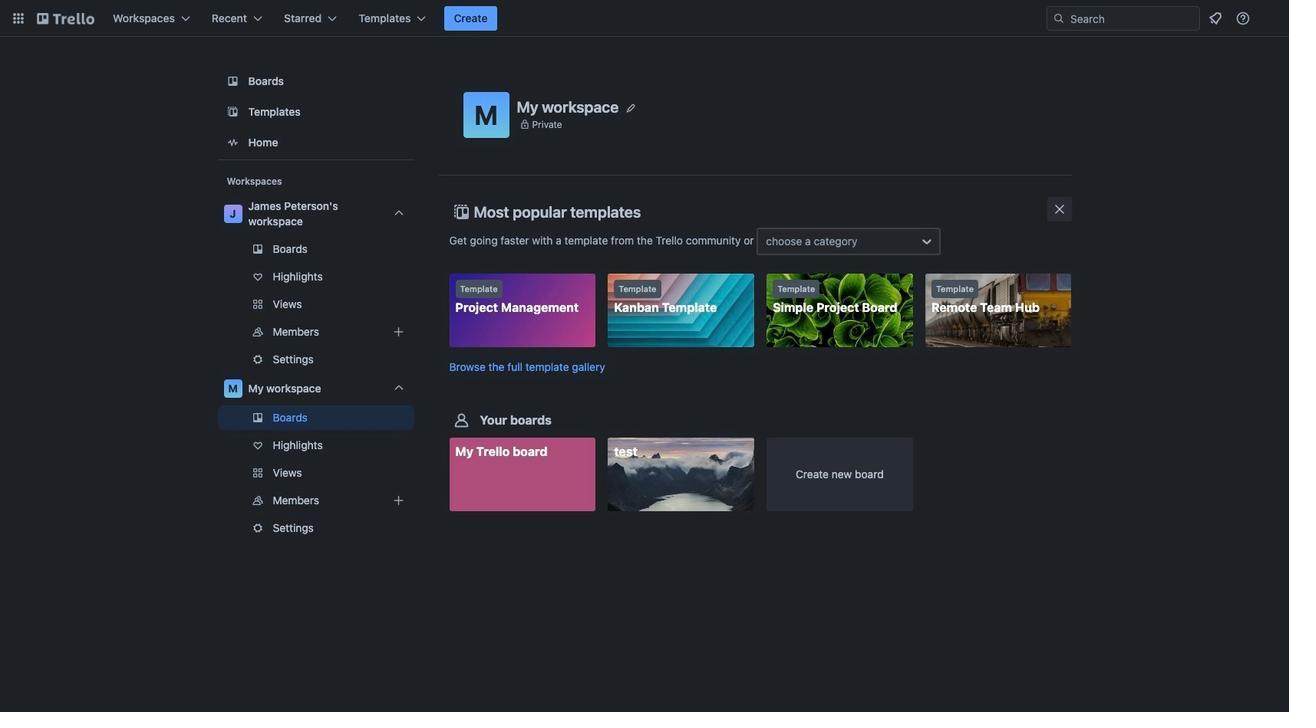 Task type: locate. For each thing, give the bounding box(es) containing it.
template board image
[[224, 103, 242, 121]]

Search field
[[1065, 8, 1199, 29]]

2 add image from the top
[[389, 492, 408, 510]]

0 vertical spatial add image
[[389, 323, 408, 341]]

1 vertical spatial add image
[[389, 492, 408, 510]]

home image
[[224, 134, 242, 152]]

add image
[[389, 323, 408, 341], [389, 492, 408, 510]]

0 notifications image
[[1206, 9, 1225, 28]]



Task type: vqa. For each thing, say whether or not it's contained in the screenshot.
Back to home image
yes



Task type: describe. For each thing, give the bounding box(es) containing it.
search image
[[1053, 12, 1065, 25]]

back to home image
[[37, 6, 94, 31]]

board image
[[224, 72, 242, 91]]

primary element
[[0, 0, 1289, 37]]

1 add image from the top
[[389, 323, 408, 341]]

gary orlando (garyorlando) image
[[1262, 9, 1280, 28]]

open information menu image
[[1235, 11, 1251, 26]]



